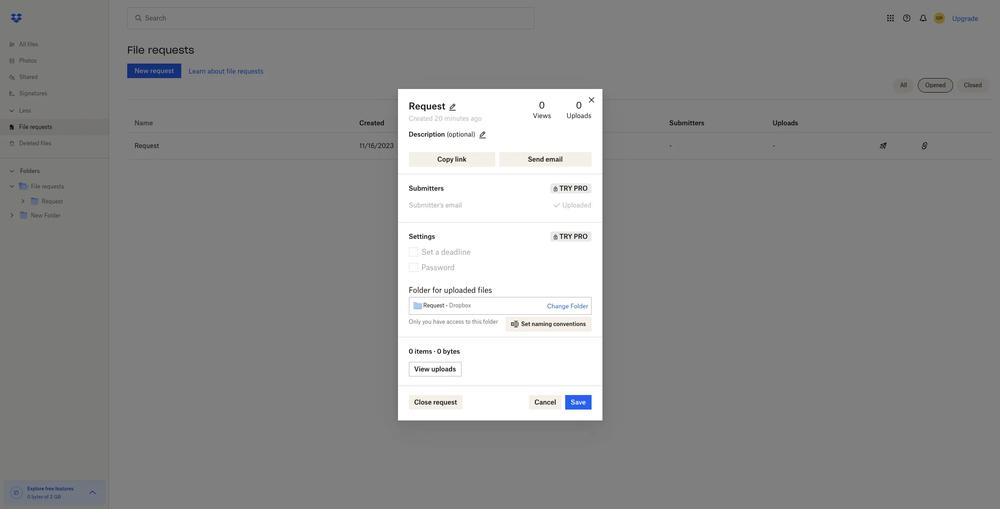 Task type: vqa. For each thing, say whether or not it's contained in the screenshot.
.
no



Task type: locate. For each thing, give the bounding box(es) containing it.
signatures
[[19, 90, 47, 97]]

try up uploaded
[[560, 184, 573, 192]]

pro
[[574, 184, 588, 192], [574, 233, 588, 240]]

bytes for 0 items · 0 bytes
[[443, 348, 460, 355]]

0 horizontal spatial all
[[19, 41, 26, 48]]

pro down uploaded
[[574, 233, 588, 240]]

file requests
[[127, 44, 194, 56], [19, 124, 52, 130], [31, 183, 64, 190]]

created 20 minutes ago
[[409, 114, 482, 122]]

1 vertical spatial pro trial element
[[551, 183, 592, 193]]

1 vertical spatial file
[[19, 124, 28, 130]]

quota usage element
[[9, 486, 24, 501]]

row containing name
[[127, 103, 993, 133]]

files for all files
[[28, 41, 38, 48]]

learn about file requests
[[189, 67, 264, 75]]

0 vertical spatial file requests
[[127, 44, 194, 56]]

0 vertical spatial bytes
[[443, 348, 460, 355]]

requests inside group
[[42, 183, 64, 190]]

1 row from the top
[[127, 103, 993, 133]]

•
[[446, 302, 448, 309]]

0 vertical spatial set
[[422, 248, 434, 257]]

set inside button
[[522, 321, 531, 328]]

0 uploads
[[567, 99, 592, 119]]

folder left for
[[409, 286, 431, 295]]

files right deleted
[[41, 140, 51, 147]]

access
[[447, 318, 464, 325]]

save
[[571, 399, 586, 406]]

1 vertical spatial request
[[135, 142, 159, 150]]

dropbox image
[[7, 9, 25, 27]]

less image
[[7, 106, 16, 115]]

1 vertical spatial bytes
[[32, 495, 43, 500]]

1 horizontal spatial -
[[773, 142, 776, 150]]

2 try pro from the top
[[560, 233, 588, 240]]

submitter's email
[[409, 201, 462, 209]]

pro trial element up uploaded
[[551, 183, 592, 193]]

0 up the uploads
[[576, 99, 582, 111]]

1 vertical spatial file requests link
[[18, 181, 102, 193]]

all for all
[[901, 82, 908, 89]]

cell
[[952, 133, 993, 159]]

0 vertical spatial request
[[409, 100, 446, 112]]

only
[[409, 318, 421, 325]]

a
[[436, 248, 440, 257]]

1 vertical spatial files
[[41, 140, 51, 147]]

pro for uploaded
[[574, 184, 588, 192]]

bytes for explore free features 0 bytes of 2 gb
[[32, 495, 43, 500]]

features
[[55, 486, 74, 492]]

2 horizontal spatial file
[[127, 44, 145, 56]]

0 horizontal spatial set
[[422, 248, 434, 257]]

0 up 'views'
[[539, 99, 545, 111]]

folder inside button
[[571, 303, 589, 310]]

all
[[19, 41, 26, 48], [901, 82, 908, 89]]

optional
[[449, 130, 474, 138]]

folder up conventions
[[571, 303, 589, 310]]

requests up learn
[[148, 44, 194, 56]]

table
[[127, 103, 993, 160]]

row
[[127, 103, 993, 133], [127, 133, 993, 160]]

2 vertical spatial file
[[31, 183, 40, 190]]

files
[[28, 41, 38, 48], [41, 140, 51, 147], [478, 286, 492, 295]]

items
[[415, 348, 432, 355]]

set left a
[[422, 248, 434, 257]]

file
[[227, 67, 236, 75]]

all up photos
[[19, 41, 26, 48]]

send email image
[[878, 140, 889, 151]]

2 pro from the top
[[574, 233, 588, 240]]

0 vertical spatial all
[[19, 41, 26, 48]]

1 vertical spatial email
[[446, 201, 462, 209]]

pro trial element left the uploads
[[547, 118, 561, 129]]

set for set naming conventions
[[522, 321, 531, 328]]

column header
[[670, 107, 706, 129], [773, 107, 810, 129]]

you
[[423, 318, 432, 325]]

1 horizontal spatial created
[[409, 114, 433, 122]]

1 horizontal spatial email
[[546, 155, 563, 163]]

1 try pro from the top
[[560, 184, 588, 192]]

0 horizontal spatial file
[[19, 124, 28, 130]]

set naming conventions
[[522, 321, 586, 328]]

all inside list
[[19, 41, 26, 48]]

row up send email
[[127, 103, 993, 133]]

1 horizontal spatial bytes
[[443, 348, 460, 355]]

folder for uploaded files
[[409, 286, 492, 295]]

1 horizontal spatial files
[[41, 140, 51, 147]]

list
[[0, 31, 109, 158]]

1 vertical spatial pro
[[574, 233, 588, 240]]

file requests link down folders button
[[18, 181, 102, 193]]

1 - from the left
[[670, 142, 672, 150]]

bytes
[[443, 348, 460, 355], [32, 495, 43, 500]]

request inside row
[[135, 142, 159, 150]]

request down name at the top of the page
[[135, 142, 159, 150]]

row down 'views'
[[127, 133, 993, 160]]

2 horizontal spatial files
[[478, 286, 492, 295]]

1 column header from the left
[[670, 107, 706, 129]]

try pro up uploaded
[[560, 184, 588, 192]]

file requests up learn
[[127, 44, 194, 56]]

0 vertical spatial folder
[[409, 286, 431, 295]]

created inside dialog
[[409, 114, 433, 122]]

files right 'uploaded'
[[478, 286, 492, 295]]

files inside deleted files link
[[41, 140, 51, 147]]

0 for 0 items · 0 bytes
[[409, 348, 413, 355]]

try
[[560, 184, 573, 192], [560, 233, 573, 240]]

created inside row
[[360, 119, 385, 127]]

1 vertical spatial try
[[560, 233, 573, 240]]

explore free features 0 bytes of 2 gb
[[27, 486, 74, 500]]

pro trial element inside row
[[547, 118, 561, 129]]

1 vertical spatial try pro
[[560, 233, 588, 240]]

0 horizontal spatial -
[[670, 142, 672, 150]]

0 horizontal spatial files
[[28, 41, 38, 48]]

request up 20
[[409, 100, 446, 112]]

email right send
[[546, 155, 563, 163]]

uploaded
[[444, 286, 476, 295]]

bytes right the ·
[[443, 348, 460, 355]]

closed button
[[957, 78, 990, 93]]

0 down explore
[[27, 495, 30, 500]]

created up 11/16/2023
[[360, 119, 385, 127]]

0 horizontal spatial email
[[446, 201, 462, 209]]

copy
[[438, 155, 454, 163]]

try pro down uploaded
[[560, 233, 588, 240]]

0 right the ·
[[437, 348, 442, 355]]

all button
[[893, 78, 915, 93]]

photos link
[[7, 53, 109, 69]]

0 horizontal spatial bytes
[[32, 495, 43, 500]]

0 vertical spatial files
[[28, 41, 38, 48]]

dialog
[[398, 89, 603, 421]]

1 horizontal spatial all
[[901, 82, 908, 89]]

created
[[409, 114, 433, 122], [360, 119, 385, 127]]

-
[[670, 142, 672, 150], [773, 142, 776, 150]]

0 horizontal spatial folder
[[409, 286, 431, 295]]

file requests up deleted files
[[19, 124, 52, 130]]

0 inside 0 views
[[539, 99, 545, 111]]

0 horizontal spatial column header
[[670, 107, 706, 129]]

0 vertical spatial pro trial element
[[547, 118, 561, 129]]

0 vertical spatial try pro
[[560, 184, 588, 192]]

1 horizontal spatial set
[[522, 321, 531, 328]]

0 horizontal spatial created
[[360, 119, 385, 127]]

1 vertical spatial all
[[901, 82, 908, 89]]

created up description
[[409, 114, 433, 122]]

try pro for uploaded
[[560, 184, 588, 192]]

1 vertical spatial folder
[[571, 303, 589, 310]]

1 horizontal spatial folder
[[571, 303, 589, 310]]

request left •
[[424, 302, 445, 309]]

submitter's
[[409, 201, 444, 209]]

2 row from the top
[[127, 133, 993, 160]]

2
[[50, 495, 53, 500]]

1 try from the top
[[560, 184, 573, 192]]

request for created 20 minutes ago
[[409, 100, 446, 112]]

1 vertical spatial set
[[522, 321, 531, 328]]

set left the naming
[[522, 321, 531, 328]]

(
[[447, 130, 449, 138]]

set
[[422, 248, 434, 257], [522, 321, 531, 328]]

description ( optional )
[[409, 130, 476, 138]]

email inside 'button'
[[546, 155, 563, 163]]

requests
[[148, 44, 194, 56], [238, 67, 264, 75], [30, 124, 52, 130], [42, 183, 64, 190]]

uploaded
[[563, 201, 592, 209]]

change folder
[[547, 303, 589, 310]]

cell inside row
[[952, 133, 993, 159]]

conventions
[[554, 321, 586, 328]]

requests down folders button
[[42, 183, 64, 190]]

bytes inside explore free features 0 bytes of 2 gb
[[32, 495, 43, 500]]

send
[[528, 155, 544, 163]]

requests up deleted files
[[30, 124, 52, 130]]

file requests link up deleted files
[[7, 119, 109, 135]]

0 vertical spatial file requests link
[[7, 119, 109, 135]]

email right submitter's
[[446, 201, 462, 209]]

pro up uploaded
[[574, 184, 588, 192]]

uploads
[[567, 112, 592, 119]]

0
[[539, 99, 545, 111], [576, 99, 582, 111], [409, 348, 413, 355], [437, 348, 442, 355], [27, 495, 30, 500]]

pro trial element down uploaded
[[551, 232, 592, 242]]

0 vertical spatial email
[[546, 155, 563, 163]]

file requests down folders button
[[31, 183, 64, 190]]

email
[[546, 155, 563, 163], [446, 201, 462, 209]]

shared
[[19, 74, 38, 80]]

0 inside '0 uploads'
[[576, 99, 582, 111]]

0 vertical spatial try
[[560, 184, 573, 192]]

2 - from the left
[[773, 142, 776, 150]]

closed
[[965, 82, 983, 89]]

1 horizontal spatial file
[[31, 183, 40, 190]]

0 vertical spatial pro
[[574, 184, 588, 192]]

1 horizontal spatial column header
[[773, 107, 810, 129]]

all left the opened
[[901, 82, 908, 89]]

file requests list item
[[0, 119, 109, 135]]

less
[[19, 107, 31, 114]]

folder
[[409, 286, 431, 295], [571, 303, 589, 310]]

all inside button
[[901, 82, 908, 89]]

files inside all files link
[[28, 41, 38, 48]]

0 for 0 views
[[539, 99, 545, 111]]

files up photos
[[28, 41, 38, 48]]

0 vertical spatial file
[[127, 44, 145, 56]]

try for uploaded
[[560, 184, 573, 192]]

2 vertical spatial pro trial element
[[551, 232, 592, 242]]

dialog containing 0
[[398, 89, 603, 421]]

1 pro from the top
[[574, 184, 588, 192]]

file inside 'list item'
[[19, 124, 28, 130]]

bytes down explore
[[32, 495, 43, 500]]

2 try from the top
[[560, 233, 573, 240]]

opened
[[926, 82, 946, 89]]

1 vertical spatial file requests
[[19, 124, 52, 130]]

try down uploaded
[[560, 233, 573, 240]]

pro trial element
[[547, 118, 561, 129], [551, 183, 592, 193], [551, 232, 592, 242]]

description
[[409, 130, 445, 138]]

view uploads
[[414, 365, 456, 373]]

request for 11/16/2023
[[135, 142, 159, 150]]

0 left items
[[409, 348, 413, 355]]

2 vertical spatial file requests
[[31, 183, 64, 190]]

minutes
[[445, 114, 469, 122]]



Task type: describe. For each thing, give the bounding box(es) containing it.
close request
[[414, 399, 457, 406]]

0 inside explore free features 0 bytes of 2 gb
[[27, 495, 30, 500]]

)
[[474, 130, 476, 138]]

0 for 0 uploads
[[576, 99, 582, 111]]

set a deadline
[[422, 248, 471, 257]]

of
[[44, 495, 49, 500]]

shared link
[[7, 69, 109, 85]]

learn
[[189, 67, 206, 75]]

change
[[547, 303, 569, 310]]

upgrade
[[953, 14, 979, 22]]

deleted
[[19, 140, 39, 147]]

email for send email
[[546, 155, 563, 163]]

table containing name
[[127, 103, 993, 160]]

view uploads button
[[409, 362, 462, 377]]

this
[[472, 318, 482, 325]]

gb
[[54, 495, 61, 500]]

copy link button
[[409, 152, 495, 167]]

files for deleted files
[[41, 140, 51, 147]]

copy link
[[438, 155, 467, 163]]

views
[[533, 112, 551, 119]]

folder
[[483, 318, 498, 325]]

only you have access to this folder
[[409, 318, 498, 325]]

pro for password
[[574, 233, 588, 240]]

set for set a deadline
[[422, 248, 434, 257]]

deleted files link
[[7, 135, 109, 152]]

row containing request
[[127, 133, 993, 160]]

free
[[45, 486, 54, 492]]

naming
[[532, 321, 552, 328]]

learn about file requests link
[[189, 67, 264, 75]]

link
[[455, 155, 467, 163]]

file requests group
[[0, 178, 109, 230]]

photos
[[19, 57, 37, 64]]

deadline
[[442, 248, 471, 257]]

requests inside 'list item'
[[30, 124, 52, 130]]

0 views
[[533, 99, 551, 119]]

have
[[433, 318, 445, 325]]

list containing all files
[[0, 31, 109, 158]]

try pro for password
[[560, 233, 588, 240]]

upgrade link
[[953, 14, 979, 22]]

pro trial element for password
[[551, 232, 592, 242]]

close
[[414, 399, 432, 406]]

·
[[434, 348, 436, 355]]

explore
[[27, 486, 44, 492]]

11/16/2023
[[360, 142, 394, 150]]

2 column header from the left
[[773, 107, 810, 129]]

set naming conventions button
[[506, 317, 592, 332]]

cancel
[[535, 399, 557, 406]]

settings
[[409, 233, 435, 240]]

send email button
[[500, 152, 592, 167]]

created for created
[[360, 119, 385, 127]]

try for password
[[560, 233, 573, 240]]

submitters
[[409, 184, 444, 192]]

deleted files
[[19, 140, 51, 147]]

cancel button
[[529, 395, 562, 410]]

request
[[434, 399, 457, 406]]

save button
[[566, 395, 592, 410]]

file requests inside file requests 'list item'
[[19, 124, 52, 130]]

20
[[435, 114, 443, 122]]

folders button
[[0, 164, 109, 178]]

2 vertical spatial files
[[478, 286, 492, 295]]

created for created 20 minutes ago
[[409, 114, 433, 122]]

uploads
[[432, 365, 456, 373]]

0 items · 0 bytes
[[409, 348, 460, 355]]

view
[[414, 365, 430, 373]]

signatures link
[[7, 85, 109, 102]]

folders
[[20, 168, 40, 175]]

password
[[422, 263, 455, 272]]

all files link
[[7, 36, 109, 53]]

request • dropbox
[[424, 302, 471, 309]]

requests right file
[[238, 67, 264, 75]]

opened button
[[919, 78, 954, 93]]

email for submitter's email
[[446, 201, 462, 209]]

about
[[208, 67, 225, 75]]

all files
[[19, 41, 38, 48]]

pro trial element for uploaded
[[551, 183, 592, 193]]

created button
[[360, 118, 385, 129]]

name
[[135, 119, 153, 127]]

send email
[[528, 155, 563, 163]]

2 vertical spatial request
[[424, 302, 445, 309]]

close request button
[[409, 395, 463, 410]]

copy link image
[[920, 140, 931, 151]]

for
[[433, 286, 442, 295]]

file requests inside file requests group
[[31, 183, 64, 190]]

dropbox
[[449, 302, 471, 309]]

all for all files
[[19, 41, 26, 48]]

change folder button
[[547, 301, 589, 312]]

file inside group
[[31, 183, 40, 190]]

file requests link inside file requests group
[[18, 181, 102, 193]]

to
[[466, 318, 471, 325]]

ago
[[471, 114, 482, 122]]



